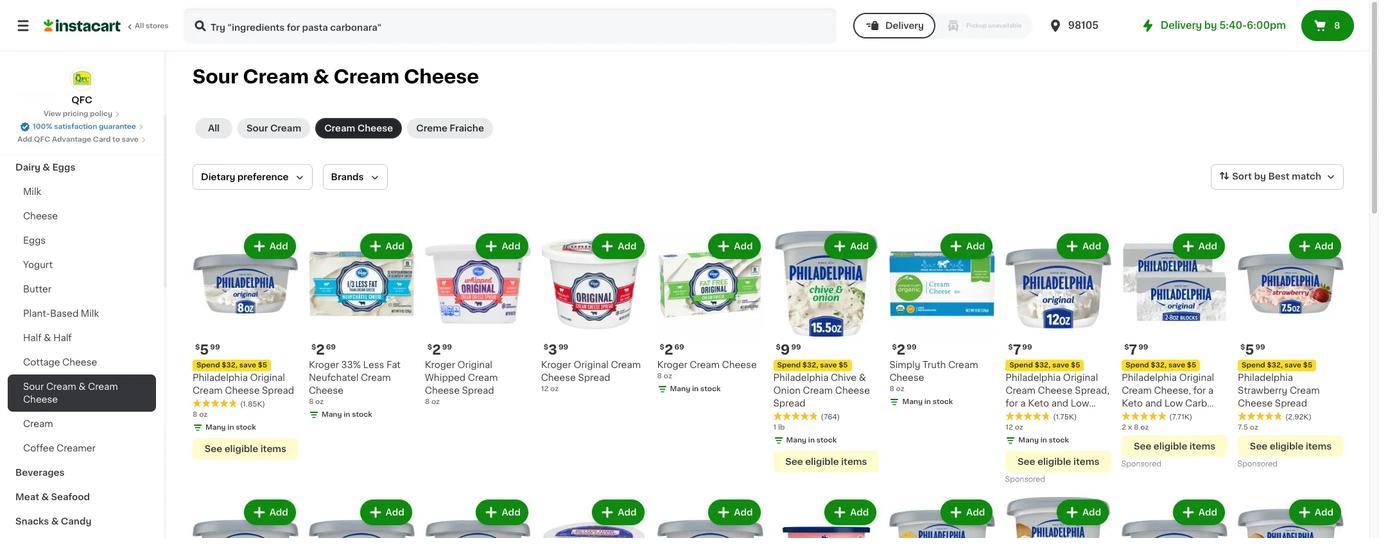 Task type: describe. For each thing, give the bounding box(es) containing it.
half & half
[[23, 334, 72, 343]]

$32, for philadelphia strawberry cream cheese spread
[[1267, 362, 1283, 369]]

cream cheese link
[[315, 118, 402, 139]]

69 for 33%
[[326, 344, 336, 351]]

original for kroger original whipped cream cheese spread 8 oz
[[458, 361, 493, 370]]

meat & seafood link
[[8, 486, 156, 510]]

fraiche
[[450, 124, 484, 133]]

8 inside button
[[1334, 21, 1341, 30]]

qfc inside add qfc advantage card to save link
[[34, 136, 50, 143]]

save for philadelphia original cream cheese, for a keto and low carb lifestyle
[[1169, 362, 1186, 369]]

cream inside simply truth cream cheese 8 oz
[[948, 361, 978, 370]]

$ 7 99 for philadelphia original cream cheese spread, for a keto and low carb lifestyle
[[1008, 344, 1032, 357]]

9
[[781, 344, 790, 357]]

kroger 33% less fat neufchatel cream cheese 8 oz
[[309, 361, 401, 406]]

cream inside philadelphia original cream cheese, for a keto and low carb lifestyle
[[1122, 387, 1152, 396]]

seafood
[[51, 493, 90, 502]]

$5 for philadelphia original cream cheese, for a keto and low carb lifestyle
[[1187, 362, 1197, 369]]

(1.75k)
[[1053, 414, 1077, 421]]

creme fraiche
[[416, 124, 484, 133]]

cheese inside philadelphia original cream cheese spread
[[225, 387, 260, 396]]

$ 2 69 for kroger cream cheese
[[660, 344, 684, 357]]

7 for philadelphia original cream cheese spread, for a keto and low carb lifestyle
[[1013, 344, 1021, 357]]

7 99 from the left
[[1139, 344, 1149, 351]]

thanksgiving
[[15, 114, 77, 123]]

cheese inside philadelphia strawberry cream cheese spread
[[1238, 399, 1273, 408]]

lifestyle inside philadelphia original cream cheese, for a keto and low carb lifestyle
[[1122, 412, 1161, 421]]

cottage
[[23, 358, 60, 367]]

produce
[[15, 139, 55, 148]]

satisfaction
[[54, 123, 97, 130]]

philadelphia for philadelphia strawberry cream cheese spread
[[1238, 374, 1293, 383]]

$5 for philadelphia original cream cheese spread
[[258, 362, 267, 369]]

spend $32, save $5 for philadelphia original cream cheese, for a keto and low carb lifestyle
[[1126, 362, 1197, 369]]

advantage
[[52, 136, 91, 143]]

1 horizontal spatial eggs
[[52, 163, 75, 172]]

creme
[[416, 124, 448, 133]]

2 for simply truth cream cheese
[[897, 344, 906, 357]]

add qfc advantage card to save
[[17, 136, 139, 143]]

many in stock down kroger 33% less fat neufchatel cream cheese 8 oz
[[322, 412, 372, 419]]

see for philadelphia original cream cheese spread, for a keto and low carb lifestyle
[[1018, 458, 1036, 467]]

many down kroger cream cheese 8 oz
[[670, 386, 691, 393]]

1 lb
[[774, 424, 785, 431]]

see eligible items for philadelphia chive & onion cream cheese spread
[[786, 458, 867, 467]]

for inside philadelphia original cream cheese spread, for a keto and low carb lifestyle
[[1006, 399, 1018, 408]]

philadelphia for philadelphia original cream cheese, for a keto and low carb lifestyle
[[1122, 374, 1177, 383]]

98105
[[1068, 21, 1099, 30]]

4 $ from the left
[[1008, 344, 1013, 351]]

5:40-
[[1220, 21, 1247, 30]]

and inside philadelphia original cream cheese, for a keto and low carb lifestyle
[[1146, 399, 1162, 408]]

yogurt
[[23, 261, 53, 270]]

save for philadelphia original cream cheese spread, for a keto and low carb lifestyle
[[1053, 362, 1069, 369]]

spread for kroger original cream cheese spread 12 oz
[[578, 374, 610, 383]]

spread for philadelphia original cream cheese spread
[[262, 387, 294, 396]]

sort by
[[1233, 172, 1266, 181]]

7.5 oz
[[1238, 424, 1259, 432]]

$ 5 99 for philadelphia original cream cheese spread
[[195, 344, 220, 357]]

kroger original cream cheese spread 12 oz
[[541, 361, 641, 393]]

items for philadelphia chive & onion cream cheese spread
[[841, 458, 867, 467]]

carb inside philadelphia original cream cheese, for a keto and low carb lifestyle
[[1186, 399, 1208, 408]]

6 99 from the left
[[907, 344, 917, 351]]

99 inside the $ 9 99
[[792, 344, 801, 351]]

delivery for delivery by 5:40-6:00pm
[[1161, 21, 1202, 30]]

a inside philadelphia original cream cheese spread, for a keto and low carb lifestyle
[[1021, 399, 1026, 408]]

2 for kroger 33% less fat neufchatel cream cheese
[[316, 344, 325, 357]]

lists link
[[8, 36, 156, 62]]

product group containing 9
[[774, 231, 879, 473]]

see for philadelphia original cream cheese spread
[[205, 445, 222, 454]]

cheese,
[[1154, 387, 1191, 396]]

& inside philadelphia chive & onion cream cheese spread
[[859, 374, 866, 383]]

many down simply truth cream cheese 8 oz at the right
[[903, 399, 923, 406]]

& up cream cheese link
[[313, 67, 329, 86]]

cream inside kroger 33% less fat neufchatel cream cheese 8 oz
[[361, 374, 391, 383]]

stock inside the product group
[[817, 437, 837, 444]]

qfc inside qfc link
[[71, 96, 92, 105]]

snacks & candy link
[[8, 510, 156, 534]]

cheese link
[[8, 204, 156, 229]]

7 for philadelphia original cream cheese, for a keto and low carb lifestyle
[[1129, 344, 1137, 357]]

$ 2 99 for kroger original whipped cream cheese spread
[[428, 344, 452, 357]]

best
[[1269, 172, 1290, 181]]

1 vertical spatial milk
[[81, 310, 99, 319]]

see eligible items button for philadelphia chive & onion cream cheese spread
[[774, 451, 879, 473]]

69 for cream
[[675, 344, 684, 351]]

$ inside the $ 9 99
[[776, 344, 781, 351]]

butter
[[23, 285, 51, 294]]

stock down simply truth cream cheese 8 oz at the right
[[933, 399, 953, 406]]

Search field
[[185, 9, 835, 42]]

instacart logo image
[[44, 18, 121, 33]]

oz inside simply truth cream cheese 8 oz
[[896, 386, 905, 393]]

kroger original whipped cream cheese spread 8 oz
[[425, 361, 498, 406]]

simply
[[890, 361, 921, 370]]

oz inside kroger 33% less fat neufchatel cream cheese 8 oz
[[315, 399, 324, 406]]

in down kroger cream cheese 8 oz
[[692, 386, 699, 393]]

many in stock down (1.75k)
[[1019, 437, 1069, 444]]

save for philadelphia chive & onion cream cheese spread
[[820, 362, 837, 369]]

0 vertical spatial sour
[[193, 67, 239, 86]]

recipes
[[15, 90, 53, 99]]

1 vertical spatial sour cream & cream cheese
[[23, 383, 118, 405]]

truth
[[923, 361, 946, 370]]

1 vertical spatial 12
[[1006, 424, 1013, 431]]

a inside philadelphia original cream cheese, for a keto and low carb lifestyle
[[1208, 387, 1214, 396]]

stores
[[146, 22, 169, 30]]

kroger cream cheese 8 oz
[[657, 361, 757, 380]]

8 oz
[[193, 412, 208, 419]]

(764)
[[821, 414, 840, 421]]

8 button
[[1302, 10, 1354, 41]]

stock down kroger cream cheese 8 oz
[[701, 386, 721, 393]]

all for all stores
[[135, 22, 144, 30]]

5 for philadelphia original cream cheese spread
[[200, 344, 209, 357]]

cream inside philadelphia chive & onion cream cheese spread
[[803, 387, 833, 396]]

many inside the product group
[[786, 437, 807, 444]]

qfc logo image
[[70, 67, 94, 91]]

view
[[44, 110, 61, 118]]

33%
[[341, 361, 361, 370]]

simply truth cream cheese 8 oz
[[890, 361, 978, 393]]

stock down kroger 33% less fat neufchatel cream cheese 8 oz
[[352, 412, 372, 419]]

& inside half & half link
[[44, 334, 51, 343]]

save right to
[[122, 136, 139, 143]]

2 for kroger cream cheese
[[665, 344, 673, 357]]

low inside philadelphia original cream cheese, for a keto and low carb lifestyle
[[1165, 399, 1183, 408]]

eligible for philadelphia original cream cheese spread, for a keto and low carb lifestyle
[[1038, 458, 1072, 467]]

low inside philadelphia original cream cheese spread, for a keto and low carb lifestyle
[[1071, 399, 1089, 408]]

$ 7 99 for philadelphia original cream cheese, for a keto and low carb lifestyle
[[1125, 344, 1149, 357]]

cottage cheese
[[23, 358, 97, 367]]

philadelphia strawberry cream cheese spread
[[1238, 374, 1320, 408]]

sour cream
[[247, 124, 301, 133]]

cream cheese
[[324, 124, 393, 133]]

1
[[774, 424, 777, 431]]

by for delivery
[[1205, 21, 1217, 30]]

dietary preference
[[201, 173, 289, 182]]

coffee
[[23, 444, 54, 453]]

3
[[548, 344, 557, 357]]

spend for philadelphia original cream cheese spread, for a keto and low carb lifestyle
[[1010, 362, 1033, 369]]

thanksgiving link
[[8, 107, 156, 131]]

philadelphia original cream cheese, for a keto and low carb lifestyle
[[1122, 374, 1215, 421]]

many in stock down simply truth cream cheese 8 oz at the right
[[903, 399, 953, 406]]

philadelphia for philadelphia original cream cheese spread, for a keto and low carb lifestyle
[[1006, 374, 1061, 383]]

in down kroger 33% less fat neufchatel cream cheese 8 oz
[[344, 412, 350, 419]]

spread inside kroger original whipped cream cheese spread 8 oz
[[462, 387, 494, 396]]

see for philadelphia chive & onion cream cheese spread
[[786, 458, 803, 467]]

spread for philadelphia strawberry cream cheese spread
[[1275, 399, 1308, 408]]

policy
[[90, 110, 112, 118]]

7 $ from the left
[[660, 344, 665, 351]]

$5 for philadelphia chive & onion cream cheese spread
[[839, 362, 848, 369]]

items for philadelphia strawberry cream cheese spread
[[1306, 442, 1332, 451]]

save for philadelphia strawberry cream cheese spread
[[1285, 362, 1302, 369]]

2 for kroger original whipped cream cheese spread
[[432, 344, 441, 357]]

8 inside simply truth cream cheese 8 oz
[[890, 386, 895, 393]]

beverages link
[[8, 461, 156, 486]]

(7.71k)
[[1170, 414, 1193, 421]]

8 99 from the left
[[1256, 344, 1266, 351]]

spread inside philadelphia chive & onion cream cheese spread
[[774, 399, 806, 408]]

5 for philadelphia strawberry cream cheese spread
[[1246, 344, 1254, 357]]

creme fraiche link
[[407, 118, 493, 139]]

$ 5 99 for philadelphia strawberry cream cheese spread
[[1241, 344, 1266, 357]]

x
[[1128, 424, 1132, 432]]

lifestyle inside philadelphia original cream cheese spread, for a keto and low carb lifestyle
[[1030, 412, 1069, 421]]

5 $ from the left
[[311, 344, 316, 351]]

100% satisfaction guarantee button
[[20, 119, 144, 132]]

8 inside kroger original whipped cream cheese spread 8 oz
[[425, 399, 430, 406]]

to
[[112, 136, 120, 143]]

onion
[[774, 387, 801, 396]]

strawberry
[[1238, 387, 1288, 396]]

10 $ from the left
[[1241, 344, 1246, 351]]

2 99 from the left
[[442, 344, 452, 351]]

spend for philadelphia chive & onion cream cheese spread
[[777, 362, 801, 369]]

lists
[[36, 44, 58, 53]]

see eligible items for philadelphia original cream cheese, for a keto and low carb lifestyle
[[1134, 442, 1216, 451]]

stock down (1.75k)
[[1049, 437, 1069, 444]]

service type group
[[853, 13, 1033, 39]]

all link
[[195, 118, 232, 139]]

2 $ from the left
[[428, 344, 432, 351]]

in inside the product group
[[808, 437, 815, 444]]

Best match Sort by field
[[1211, 164, 1344, 190]]

cheese inside simply truth cream cheese 8 oz
[[890, 374, 925, 383]]

pricing
[[63, 110, 88, 118]]

in down philadelphia original cream cheese spread
[[228, 424, 234, 431]]

delivery button
[[853, 13, 936, 39]]

99 inside $ 3 99
[[559, 344, 569, 351]]

all stores
[[135, 22, 169, 30]]

candy
[[61, 518, 91, 527]]

original for kroger original cream cheese spread 12 oz
[[574, 361, 609, 370]]

oz inside kroger original cream cheese spread 12 oz
[[550, 386, 559, 393]]

qfc link
[[70, 67, 94, 107]]



Task type: locate. For each thing, give the bounding box(es) containing it.
1 horizontal spatial $ 2 69
[[660, 344, 684, 357]]

meat & seafood
[[15, 493, 90, 502]]

$32, for philadelphia chive & onion cream cheese spread
[[803, 362, 819, 369]]

dairy & eggs link
[[8, 155, 156, 180]]

3 spend $32, save $5 from the left
[[1010, 362, 1080, 369]]

1 horizontal spatial $ 7 99
[[1125, 344, 1149, 357]]

0 horizontal spatial eggs
[[23, 236, 46, 245]]

1 7 from the left
[[1013, 344, 1021, 357]]

69 up kroger cream cheese 8 oz
[[675, 344, 684, 351]]

card
[[93, 136, 111, 143]]

& inside 'snacks & candy' link
[[51, 518, 59, 527]]

items
[[1190, 442, 1216, 451], [1306, 442, 1332, 451], [261, 445, 287, 454], [841, 458, 867, 467], [1074, 458, 1100, 467]]

12 oz
[[1006, 424, 1024, 431]]

3 kroger from the left
[[541, 361, 571, 370]]

& down cottage cheese link
[[78, 383, 86, 392]]

save up chive
[[820, 362, 837, 369]]

eggs down advantage
[[52, 163, 75, 172]]

dairy & eggs
[[15, 163, 75, 172]]

carb inside philadelphia original cream cheese spread, for a keto and low carb lifestyle
[[1006, 412, 1028, 421]]

philadelphia original cream cheese spread
[[193, 374, 294, 396]]

100%
[[33, 123, 52, 130]]

milk link
[[8, 180, 156, 204]]

2 spend $32, save $5 from the left
[[777, 362, 848, 369]]

eligible down (1.85k)
[[225, 445, 258, 454]]

7.5
[[1238, 424, 1248, 432]]

$32,
[[222, 362, 238, 369], [803, 362, 819, 369], [1035, 362, 1051, 369], [1151, 362, 1167, 369], [1267, 362, 1283, 369]]

see eligible items button down (2.92k) on the bottom right of page
[[1238, 436, 1344, 458]]

eligible down (7.71k)
[[1154, 442, 1188, 451]]

0 horizontal spatial keto
[[1028, 399, 1049, 408]]

all inside all "link"
[[208, 124, 220, 133]]

eligible inside the product group
[[805, 458, 839, 467]]

lb
[[778, 424, 785, 431]]

philadelphia for philadelphia original cream cheese spread
[[193, 374, 248, 383]]

0 vertical spatial eggs
[[52, 163, 75, 172]]

& left candy at left
[[51, 518, 59, 527]]

based
[[50, 310, 79, 319]]

items inside the product group
[[841, 458, 867, 467]]

8
[[1334, 21, 1341, 30], [657, 373, 662, 380], [890, 386, 895, 393], [425, 399, 430, 406], [309, 399, 314, 406], [193, 412, 197, 419], [1134, 424, 1139, 432]]

1 horizontal spatial by
[[1254, 172, 1266, 181]]

see eligible items button for philadelphia original cream cheese, for a keto and low carb lifestyle
[[1122, 436, 1228, 458]]

see eligible items for philadelphia strawberry cream cheese spread
[[1250, 442, 1332, 451]]

neufchatel
[[309, 374, 359, 383]]

2 horizontal spatial sour
[[247, 124, 268, 133]]

fat
[[387, 361, 401, 370]]

1 vertical spatial by
[[1254, 172, 1266, 181]]

philadelphia inside philadelphia original cream cheese, for a keto and low carb lifestyle
[[1122, 374, 1177, 383]]

1 vertical spatial eggs
[[23, 236, 46, 245]]

6:00pm
[[1247, 21, 1286, 30]]

plant-based milk
[[23, 310, 99, 319]]

all left stores
[[135, 22, 144, 30]]

0 vertical spatial 12
[[541, 386, 549, 393]]

cream inside kroger cream cheese 8 oz
[[690, 361, 720, 370]]

many in stock down (1.85k)
[[206, 424, 256, 431]]

sort
[[1233, 172, 1252, 181]]

0 horizontal spatial sponsored badge image
[[1006, 477, 1045, 484]]

many down onion
[[786, 437, 807, 444]]

1 vertical spatial carb
[[1006, 412, 1028, 421]]

whipped
[[425, 374, 466, 383]]

spend $32, save $5
[[197, 362, 267, 369], [777, 362, 848, 369], [1010, 362, 1080, 369], [1126, 362, 1197, 369], [1242, 362, 1313, 369]]

see eligible items inside the product group
[[786, 458, 867, 467]]

7
[[1013, 344, 1021, 357], [1129, 344, 1137, 357]]

5
[[200, 344, 209, 357], [1246, 344, 1254, 357]]

chive
[[831, 374, 857, 383]]

save for philadelphia original cream cheese spread
[[239, 362, 256, 369]]

many in stock inside the product group
[[786, 437, 837, 444]]

1 horizontal spatial a
[[1208, 387, 1214, 396]]

0 horizontal spatial low
[[1071, 399, 1089, 408]]

sponsored badge image for philadelphia original cream cheese, for a keto and low carb lifestyle
[[1122, 461, 1161, 469]]

spend up philadelphia original cream cheese spread, for a keto and low carb lifestyle
[[1010, 362, 1033, 369]]

many down neufchatel
[[322, 412, 342, 419]]

1 horizontal spatial keto
[[1122, 399, 1143, 408]]

$ 5 99 up philadelphia original cream cheese spread
[[195, 344, 220, 357]]

5 philadelphia from the left
[[1238, 374, 1293, 383]]

spend for philadelphia original cream cheese, for a keto and low carb lifestyle
[[1126, 362, 1149, 369]]

butter link
[[8, 277, 156, 302]]

for up 12 oz
[[1006, 399, 1018, 408]]

$5 for philadelphia original cream cheese spread, for a keto and low carb lifestyle
[[1071, 362, 1080, 369]]

cheese inside kroger original cream cheese spread 12 oz
[[541, 374, 576, 383]]

2 spend from the left
[[777, 362, 801, 369]]

many down 12 oz
[[1019, 437, 1039, 444]]

see eligible items down (1.85k)
[[205, 445, 287, 454]]

cream inside philadelphia original cream cheese spread, for a keto and low carb lifestyle
[[1006, 387, 1036, 396]]

in down philadelphia original cream cheese spread, for a keto and low carb lifestyle
[[1041, 437, 1047, 444]]

1 vertical spatial a
[[1021, 399, 1026, 408]]

& inside sour cream & cream cheese link
[[78, 383, 86, 392]]

sour cream & cream cheese up cream cheese link
[[193, 67, 479, 86]]

4 99 from the left
[[1023, 344, 1032, 351]]

1 vertical spatial for
[[1006, 399, 1018, 408]]

milk right based
[[81, 310, 99, 319]]

0 horizontal spatial all
[[135, 22, 144, 30]]

2 $ 7 99 from the left
[[1125, 344, 1149, 357]]

philadelphia up (1.85k)
[[193, 374, 248, 383]]

see inside the product group
[[786, 458, 803, 467]]

1 $ 2 99 from the left
[[428, 344, 452, 357]]

by right sort
[[1254, 172, 1266, 181]]

original inside kroger original cream cheese spread 12 oz
[[574, 361, 609, 370]]

kroger for cheese
[[425, 361, 455, 370]]

cream inside kroger original cream cheese spread 12 oz
[[611, 361, 641, 370]]

99 up philadelphia original cream cheese spread
[[210, 344, 220, 351]]

kroger for neufchatel
[[309, 361, 339, 370]]

sponsored badge image down 7.5 oz
[[1238, 461, 1277, 469]]

cheese inside philadelphia original cream cheese spread, for a keto and low carb lifestyle
[[1038, 387, 1073, 396]]

spend up strawberry
[[1242, 362, 1266, 369]]

1 horizontal spatial delivery
[[1161, 21, 1202, 30]]

$ inside $ 3 99
[[544, 344, 548, 351]]

8 inside kroger cream cheese 8 oz
[[657, 373, 662, 380]]

philadelphia up (1.75k)
[[1006, 374, 1061, 383]]

cheese inside kroger 33% less fat neufchatel cream cheese 8 oz
[[309, 387, 344, 396]]

$ 5 99
[[195, 344, 220, 357], [1241, 344, 1266, 357]]

all stores link
[[44, 8, 170, 44]]

carb up (7.71k)
[[1186, 399, 1208, 408]]

99 right 9
[[792, 344, 801, 351]]

2 7 from the left
[[1129, 344, 1137, 357]]

spend for philadelphia original cream cheese spread
[[197, 362, 220, 369]]

0 horizontal spatial 5
[[200, 344, 209, 357]]

2 keto from the left
[[1122, 399, 1143, 408]]

eligible
[[1154, 442, 1188, 451], [1270, 442, 1304, 451], [225, 445, 258, 454], [805, 458, 839, 467], [1038, 458, 1072, 467]]

1 horizontal spatial all
[[208, 124, 220, 133]]

philadelphia inside philadelphia original cream cheese spread, for a keto and low carb lifestyle
[[1006, 374, 1061, 383]]

philadelphia inside philadelphia strawberry cream cheese spread
[[1238, 374, 1293, 383]]

see eligible items button down (1.85k)
[[193, 439, 299, 460]]

items for philadelphia original cream cheese spread
[[261, 445, 287, 454]]

1 spend $32, save $5 from the left
[[197, 362, 267, 369]]

99 up strawberry
[[1256, 344, 1266, 351]]

see eligible items down (1.75k)
[[1018, 458, 1100, 467]]

kroger inside kroger original cream cheese spread 12 oz
[[541, 361, 571, 370]]

2 low from the left
[[1165, 399, 1183, 408]]

beverages
[[15, 469, 65, 478]]

cream
[[243, 67, 309, 86], [334, 67, 400, 86], [270, 124, 301, 133], [324, 124, 355, 133], [611, 361, 641, 370], [690, 361, 720, 370], [948, 361, 978, 370], [468, 374, 498, 383], [361, 374, 391, 383], [46, 383, 76, 392], [88, 383, 118, 392], [193, 387, 223, 396], [803, 387, 833, 396], [1006, 387, 1036, 396], [1122, 387, 1152, 396], [1290, 387, 1320, 396], [23, 420, 53, 429]]

see eligible items button for philadelphia original cream cheese spread, for a keto and low carb lifestyle
[[1006, 451, 1112, 473]]

& right dairy
[[43, 163, 50, 172]]

cream inside kroger original whipped cream cheese spread 8 oz
[[468, 374, 498, 383]]

0 horizontal spatial sour
[[23, 383, 44, 392]]

0 vertical spatial all
[[135, 22, 144, 30]]

see eligible items button for philadelphia original cream cheese spread
[[193, 439, 299, 460]]

0 horizontal spatial $ 7 99
[[1008, 344, 1032, 357]]

5 up strawberry
[[1246, 344, 1254, 357]]

1 $ 7 99 from the left
[[1008, 344, 1032, 357]]

half down plant-based milk
[[53, 334, 72, 343]]

1 spend from the left
[[197, 362, 220, 369]]

match
[[1292, 172, 1322, 181]]

eligible for philadelphia original cream cheese, for a keto and low carb lifestyle
[[1154, 442, 1188, 451]]

cottage cheese link
[[8, 351, 156, 375]]

2
[[432, 344, 441, 357], [316, 344, 325, 357], [665, 344, 673, 357], [897, 344, 906, 357], [1122, 424, 1127, 432]]

carb
[[1186, 399, 1208, 408], [1006, 412, 1028, 421]]

original inside philadelphia original cream cheese, for a keto and low carb lifestyle
[[1180, 374, 1215, 383]]

1 keto from the left
[[1028, 399, 1049, 408]]

delivery inside button
[[886, 21, 924, 30]]

spread inside kroger original cream cheese spread 12 oz
[[578, 374, 610, 383]]

0 horizontal spatial lifestyle
[[1030, 412, 1069, 421]]

items for philadelphia original cream cheese spread, for a keto and low carb lifestyle
[[1074, 458, 1100, 467]]

2 and from the left
[[1146, 399, 1162, 408]]

eligible for philadelphia strawberry cream cheese spread
[[1270, 442, 1304, 451]]

see eligible items button for philadelphia strawberry cream cheese spread
[[1238, 436, 1344, 458]]

0 vertical spatial by
[[1205, 21, 1217, 30]]

0 horizontal spatial 12
[[541, 386, 549, 393]]

see for philadelphia strawberry cream cheese spread
[[1250, 442, 1268, 451]]

dietary
[[201, 173, 235, 182]]

stock down (764)
[[817, 437, 837, 444]]

keto
[[1028, 399, 1049, 408], [1122, 399, 1143, 408]]

8 $ from the left
[[892, 344, 897, 351]]

spend $32, save $5 inside the product group
[[777, 362, 848, 369]]

100% satisfaction guarantee
[[33, 123, 136, 130]]

coffee creamer
[[23, 444, 96, 453]]

1 horizontal spatial $ 5 99
[[1241, 344, 1266, 357]]

1 horizontal spatial low
[[1165, 399, 1183, 408]]

2 $ 5 99 from the left
[[1241, 344, 1266, 357]]

save
[[122, 136, 139, 143], [239, 362, 256, 369], [820, 362, 837, 369], [1053, 362, 1069, 369], [1169, 362, 1186, 369], [1285, 362, 1302, 369]]

1 horizontal spatial lifestyle
[[1122, 412, 1161, 421]]

1 $ 2 69 from the left
[[311, 344, 336, 357]]

1 horizontal spatial 12
[[1006, 424, 1013, 431]]

1 horizontal spatial sponsored badge image
[[1122, 461, 1161, 469]]

produce link
[[8, 131, 156, 155]]

$5 up philadelphia original cream cheese spread
[[258, 362, 267, 369]]

delivery for delivery
[[886, 21, 924, 30]]

kroger inside kroger cream cheese 8 oz
[[657, 361, 688, 370]]

half & half link
[[8, 326, 156, 351]]

1 5 from the left
[[200, 344, 209, 357]]

1 99 from the left
[[210, 344, 220, 351]]

save up philadelphia original cream cheese spread
[[239, 362, 256, 369]]

sour cream & cream cheese link
[[8, 375, 156, 412]]

meat
[[15, 493, 39, 502]]

all for all
[[208, 124, 220, 133]]

& up cottage
[[44, 334, 51, 343]]

cream link
[[8, 412, 156, 437]]

1 horizontal spatial milk
[[81, 310, 99, 319]]

12 inside kroger original cream cheese spread 12 oz
[[541, 386, 549, 393]]

5 $32, from the left
[[1267, 362, 1283, 369]]

99
[[210, 344, 220, 351], [442, 344, 452, 351], [792, 344, 801, 351], [1023, 344, 1032, 351], [559, 344, 569, 351], [907, 344, 917, 351], [1139, 344, 1149, 351], [1256, 344, 1266, 351]]

$5 up spread,
[[1071, 362, 1080, 369]]

0 horizontal spatial carb
[[1006, 412, 1028, 421]]

$5 inside the product group
[[839, 362, 848, 369]]

original for philadelphia original cream cheese spread, for a keto and low carb lifestyle
[[1063, 374, 1098, 383]]

0 horizontal spatial qfc
[[34, 136, 50, 143]]

$32, for philadelphia original cream cheese, for a keto and low carb lifestyle
[[1151, 362, 1167, 369]]

cream inside philadelphia original cream cheese spread
[[193, 387, 223, 396]]

eligible down (1.75k)
[[1038, 458, 1072, 467]]

spend $32, save $5 up philadelphia original cream cheese spread, for a keto and low carb lifestyle
[[1010, 362, 1080, 369]]

$ 2 99 up whipped
[[428, 344, 452, 357]]

1 vertical spatial sour
[[247, 124, 268, 133]]

4 kroger from the left
[[657, 361, 688, 370]]

3 $ from the left
[[776, 344, 781, 351]]

cheese inside kroger cream cheese 8 oz
[[722, 361, 757, 370]]

philadelphia up onion
[[774, 374, 829, 383]]

$ 2 69 for kroger 33% less fat neufchatel cream cheese
[[311, 344, 336, 357]]

for
[[1194, 387, 1206, 396], [1006, 399, 1018, 408]]

spend $32, save $5 up philadelphia strawberry cream cheese spread
[[1242, 362, 1313, 369]]

2 up neufchatel
[[316, 344, 325, 357]]

cream inside philadelphia strawberry cream cheese spread
[[1290, 387, 1320, 396]]

2 $32, from the left
[[803, 362, 819, 369]]

recipes link
[[8, 82, 156, 107]]

sour cream & cream cheese
[[193, 67, 479, 86], [23, 383, 118, 405]]

5 spend $32, save $5 from the left
[[1242, 362, 1313, 369]]

2 kroger from the left
[[309, 361, 339, 370]]

1 and from the left
[[1052, 399, 1069, 408]]

philadelphia up strawberry
[[1238, 374, 1293, 383]]

0 vertical spatial sour cream & cream cheese
[[193, 67, 479, 86]]

(2.92k)
[[1286, 414, 1312, 421]]

4 $32, from the left
[[1151, 362, 1167, 369]]

spend $32, save $5 for philadelphia original cream cheese spread, for a keto and low carb lifestyle
[[1010, 362, 1080, 369]]

philadelphia
[[193, 374, 248, 383], [774, 374, 829, 383], [1006, 374, 1061, 383], [1122, 374, 1177, 383], [1238, 374, 1293, 383]]

see eligible items button down (764)
[[774, 451, 879, 473]]

0 horizontal spatial 69
[[326, 344, 336, 351]]

milk down dairy
[[23, 188, 41, 197]]

$5 up cheese,
[[1187, 362, 1197, 369]]

99 right 3 at the bottom left
[[559, 344, 569, 351]]

& inside dairy & eggs link
[[43, 163, 50, 172]]

$32, up philadelphia strawberry cream cheese spread
[[1267, 362, 1283, 369]]

view pricing policy
[[44, 110, 112, 118]]

4 spend $32, save $5 from the left
[[1126, 362, 1197, 369]]

$ 7 99
[[1008, 344, 1032, 357], [1125, 344, 1149, 357]]

see eligible items button down (1.75k)
[[1006, 451, 1112, 473]]

save up philadelphia strawberry cream cheese spread
[[1285, 362, 1302, 369]]

2 left x
[[1122, 424, 1127, 432]]

$ 2 69 up neufchatel
[[311, 344, 336, 357]]

2 $ 2 69 from the left
[[660, 344, 684, 357]]

7 up philadelphia original cream cheese, for a keto and low carb lifestyle
[[1129, 344, 1137, 357]]

2 lifestyle from the left
[[1122, 412, 1161, 421]]

$32, for philadelphia original cream cheese spread, for a keto and low carb lifestyle
[[1035, 362, 1051, 369]]

5 spend from the left
[[1242, 362, 1266, 369]]

99 up philadelphia original cream cheese spread, for a keto and low carb lifestyle
[[1023, 344, 1032, 351]]

philadelphia for philadelphia chive & onion cream cheese spread
[[774, 374, 829, 383]]

see eligible items down (7.71k)
[[1134, 442, 1216, 451]]

original inside philadelphia original cream cheese spread, for a keto and low carb lifestyle
[[1063, 374, 1098, 383]]

$ 2 99 up simply
[[892, 344, 917, 357]]

spend down the $ 9 99
[[777, 362, 801, 369]]

4 $5 from the left
[[1187, 362, 1197, 369]]

philadelphia inside philadelphia chive & onion cream cheese spread
[[774, 374, 829, 383]]

kroger for spread
[[541, 361, 571, 370]]

$32, for philadelphia original cream cheese spread
[[222, 362, 238, 369]]

3 philadelphia from the left
[[1006, 374, 1061, 383]]

$ 7 99 up philadelphia original cream cheese, for a keto and low carb lifestyle
[[1125, 344, 1149, 357]]

spread inside philadelphia strawberry cream cheese spread
[[1275, 399, 1308, 408]]

and inside philadelphia original cream cheese spread, for a keto and low carb lifestyle
[[1052, 399, 1069, 408]]

$ 9 99
[[776, 344, 801, 357]]

1 horizontal spatial sour
[[193, 67, 239, 86]]

by inside best match sort by field
[[1254, 172, 1266, 181]]

by for sort
[[1254, 172, 1266, 181]]

2 philadelphia from the left
[[774, 374, 829, 383]]

snacks & candy
[[15, 518, 91, 527]]

eligible for philadelphia original cream cheese spread
[[225, 445, 258, 454]]

0 horizontal spatial delivery
[[886, 21, 924, 30]]

product group containing 3
[[541, 231, 647, 395]]

0 vertical spatial for
[[1194, 387, 1206, 396]]

2 vertical spatial sour
[[23, 383, 44, 392]]

carb up 12 oz
[[1006, 412, 1028, 421]]

9 $ from the left
[[1125, 344, 1129, 351]]

spread inside philadelphia original cream cheese spread
[[262, 387, 294, 396]]

0 horizontal spatial 7
[[1013, 344, 1021, 357]]

1 kroger from the left
[[425, 361, 455, 370]]

sour up all "link"
[[193, 67, 239, 86]]

snacks
[[15, 518, 49, 527]]

0 horizontal spatial half
[[23, 334, 42, 343]]

$32, up philadelphia chive & onion cream cheese spread
[[803, 362, 819, 369]]

original inside philadelphia original cream cheese spread
[[250, 374, 285, 383]]

delivery by 5:40-6:00pm
[[1161, 21, 1286, 30]]

sponsored badge image down 2 x 8 oz at the right of the page
[[1122, 461, 1161, 469]]

2 $5 from the left
[[839, 362, 848, 369]]

sponsored badge image for philadelphia strawberry cream cheese spread
[[1238, 461, 1277, 469]]

for inside philadelphia original cream cheese, for a keto and low carb lifestyle
[[1194, 387, 1206, 396]]

& inside meat & seafood link
[[41, 493, 49, 502]]

brands
[[331, 173, 364, 182]]

a right cheese,
[[1208, 387, 1214, 396]]

for right cheese,
[[1194, 387, 1206, 396]]

5 $5 from the left
[[1304, 362, 1313, 369]]

philadelphia inside philadelphia original cream cheese spread
[[193, 374, 248, 383]]

0 horizontal spatial and
[[1052, 399, 1069, 408]]

1 philadelphia from the left
[[193, 374, 248, 383]]

$32, inside the product group
[[803, 362, 819, 369]]

see eligible items for philadelphia original cream cheese spread, for a keto and low carb lifestyle
[[1018, 458, 1100, 467]]

eggs
[[52, 163, 75, 172], [23, 236, 46, 245]]

$32, up philadelphia original cream cheese spread, for a keto and low carb lifestyle
[[1035, 362, 1051, 369]]

2 up kroger cream cheese 8 oz
[[665, 344, 673, 357]]

0 vertical spatial carb
[[1186, 399, 1208, 408]]

0 vertical spatial a
[[1208, 387, 1214, 396]]

0 horizontal spatial by
[[1205, 21, 1217, 30]]

in down simply truth cream cheese 8 oz at the right
[[925, 399, 931, 406]]

3 $5 from the left
[[1071, 362, 1080, 369]]

cheese inside kroger original whipped cream cheese spread 8 oz
[[425, 387, 460, 396]]

qfc down 100%
[[34, 136, 50, 143]]

all inside all stores link
[[135, 22, 144, 30]]

1 $ from the left
[[195, 344, 200, 351]]

see eligible items for philadelphia original cream cheese spread
[[205, 445, 287, 454]]

many in stock down kroger cream cheese 8 oz
[[670, 386, 721, 393]]

plant-based milk link
[[8, 302, 156, 326]]

1 69 from the left
[[326, 344, 336, 351]]

99 up philadelphia original cream cheese, for a keto and low carb lifestyle
[[1139, 344, 1149, 351]]

see eligible items
[[1134, 442, 1216, 451], [1250, 442, 1332, 451], [205, 445, 287, 454], [786, 458, 867, 467], [1018, 458, 1100, 467]]

8 inside kroger 33% less fat neufchatel cream cheese 8 oz
[[309, 399, 314, 406]]

1 horizontal spatial and
[[1146, 399, 1162, 408]]

4 spend from the left
[[1126, 362, 1149, 369]]

2 69 from the left
[[675, 344, 684, 351]]

0 horizontal spatial a
[[1021, 399, 1026, 408]]

spend $32, save $5 for philadelphia strawberry cream cheese spread
[[1242, 362, 1313, 369]]

half down plant-
[[23, 334, 42, 343]]

0 horizontal spatial $ 2 69
[[311, 344, 336, 357]]

philadelphia chive & onion cream cheese spread
[[774, 374, 870, 408]]

half
[[23, 334, 42, 343], [53, 334, 72, 343]]

1 horizontal spatial $ 2 99
[[892, 344, 917, 357]]

stock down (1.85k)
[[236, 424, 256, 431]]

0 horizontal spatial for
[[1006, 399, 1018, 408]]

brands button
[[323, 164, 388, 190]]

0 horizontal spatial milk
[[23, 188, 41, 197]]

0 horizontal spatial sour cream & cream cheese
[[23, 383, 118, 405]]

$ 5 99 up strawberry
[[1241, 344, 1266, 357]]

save up cheese,
[[1169, 362, 1186, 369]]

99 up whipped
[[442, 344, 452, 351]]

0 vertical spatial qfc
[[71, 96, 92, 105]]

1 low from the left
[[1071, 399, 1089, 408]]

$ 2 99
[[428, 344, 452, 357], [892, 344, 917, 357]]

2 horizontal spatial sponsored badge image
[[1238, 461, 1277, 469]]

0 horizontal spatial $ 2 99
[[428, 344, 452, 357]]

1 horizontal spatial 5
[[1246, 344, 1254, 357]]

2 half from the left
[[53, 334, 72, 343]]

2 5 from the left
[[1246, 344, 1254, 357]]

$
[[195, 344, 200, 351], [428, 344, 432, 351], [776, 344, 781, 351], [1008, 344, 1013, 351], [311, 344, 316, 351], [544, 344, 548, 351], [660, 344, 665, 351], [892, 344, 897, 351], [1125, 344, 1129, 351], [1241, 344, 1246, 351]]

1 horizontal spatial qfc
[[71, 96, 92, 105]]

spend up philadelphia original cream cheese spread
[[197, 362, 220, 369]]

1 horizontal spatial sour cream & cream cheese
[[193, 67, 479, 86]]

98105 button
[[1048, 8, 1125, 44]]

3 99 from the left
[[792, 344, 801, 351]]

eligible for philadelphia chive & onion cream cheese spread
[[805, 458, 839, 467]]

3 spend from the left
[[1010, 362, 1033, 369]]

spend $32, save $5 for philadelphia original cream cheese spread
[[197, 362, 267, 369]]

dietary preference button
[[193, 164, 312, 190]]

oz inside kroger original whipped cream cheese spread 8 oz
[[432, 399, 440, 406]]

in
[[692, 386, 699, 393], [925, 399, 931, 406], [344, 412, 350, 419], [228, 424, 234, 431], [808, 437, 815, 444], [1041, 437, 1047, 444]]

eggs up yogurt
[[23, 236, 46, 245]]

a up 12 oz
[[1021, 399, 1026, 408]]

product group
[[193, 231, 299, 460], [309, 231, 415, 423], [425, 231, 531, 408], [541, 231, 647, 395], [657, 231, 763, 397], [774, 231, 879, 473], [890, 231, 996, 410], [1006, 231, 1112, 487], [1122, 231, 1228, 472], [1238, 231, 1344, 472], [193, 498, 299, 539], [309, 498, 415, 539], [425, 498, 531, 539], [541, 498, 647, 539], [657, 498, 763, 539], [774, 498, 879, 539], [890, 498, 996, 539], [1006, 498, 1112, 539], [1122, 498, 1228, 539], [1238, 498, 1344, 539]]

1 $5 from the left
[[258, 362, 267, 369]]

original for philadelphia original cream cheese spread
[[250, 374, 285, 383]]

$ 3 99
[[544, 344, 569, 357]]

kroger inside kroger original whipped cream cheese spread 8 oz
[[425, 361, 455, 370]]

preference
[[237, 173, 289, 182]]

qfc up view pricing policy link
[[71, 96, 92, 105]]

4 philadelphia from the left
[[1122, 374, 1177, 383]]

2 $ 2 99 from the left
[[892, 344, 917, 357]]

spend for philadelphia strawberry cream cheese spread
[[1242, 362, 1266, 369]]

6 $ from the left
[[544, 344, 548, 351]]

and up (1.75k)
[[1052, 399, 1069, 408]]

1 lifestyle from the left
[[1030, 412, 1069, 421]]

$ 7 99 up philadelphia original cream cheese spread, for a keto and low carb lifestyle
[[1008, 344, 1032, 357]]

sponsored badge image
[[1122, 461, 1161, 469], [1238, 461, 1277, 469], [1006, 477, 1045, 484]]

add button
[[245, 235, 295, 258], [361, 235, 411, 258], [477, 235, 527, 258], [594, 235, 643, 258], [710, 235, 759, 258], [826, 235, 876, 258], [942, 235, 992, 258], [1058, 235, 1108, 258], [1175, 235, 1224, 258], [1291, 235, 1340, 258], [245, 501, 295, 525], [361, 501, 411, 525], [477, 501, 527, 525], [594, 501, 643, 525], [710, 501, 759, 525], [826, 501, 876, 525], [942, 501, 992, 525], [1058, 501, 1108, 525], [1175, 501, 1224, 525], [1291, 501, 1340, 525]]

1 $ 5 99 from the left
[[195, 344, 220, 357]]

keto inside philadelphia original cream cheese spread, for a keto and low carb lifestyle
[[1028, 399, 1049, 408]]

spend $32, save $5 for philadelphia chive & onion cream cheese spread
[[777, 362, 848, 369]]

1 horizontal spatial carb
[[1186, 399, 1208, 408]]

1 $32, from the left
[[222, 362, 238, 369]]

many down 8 oz at the left
[[206, 424, 226, 431]]

and down cheese,
[[1146, 399, 1162, 408]]

low
[[1071, 399, 1089, 408], [1165, 399, 1183, 408]]

original
[[458, 361, 493, 370], [574, 361, 609, 370], [250, 374, 285, 383], [1063, 374, 1098, 383], [1180, 374, 1215, 383]]

0 horizontal spatial $ 5 99
[[195, 344, 220, 357]]

sour cream link
[[238, 118, 310, 139]]

spend $32, save $5 up cheese,
[[1126, 362, 1197, 369]]

1 vertical spatial qfc
[[34, 136, 50, 143]]

1 vertical spatial all
[[208, 124, 220, 133]]

1 horizontal spatial half
[[53, 334, 72, 343]]

$ 2 99 for simply truth cream cheese
[[892, 344, 917, 357]]

by inside delivery by 5:40-6:00pm link
[[1205, 21, 1217, 30]]

low down cheese,
[[1165, 399, 1183, 408]]

kroger inside kroger 33% less fat neufchatel cream cheese 8 oz
[[309, 361, 339, 370]]

spend inside the product group
[[777, 362, 801, 369]]

oz inside kroger cream cheese 8 oz
[[664, 373, 672, 380]]

$5 for philadelphia strawberry cream cheese spread
[[1304, 362, 1313, 369]]

original for philadelphia original cream cheese, for a keto and low carb lifestyle
[[1180, 374, 1215, 383]]

1 half from the left
[[23, 334, 42, 343]]

3 $32, from the left
[[1035, 362, 1051, 369]]

sour right all "link"
[[247, 124, 268, 133]]

save inside the product group
[[820, 362, 837, 369]]

see for philadelphia original cream cheese, for a keto and low carb lifestyle
[[1134, 442, 1152, 451]]

2 up simply
[[897, 344, 906, 357]]

in down philadelphia chive & onion cream cheese spread
[[808, 437, 815, 444]]

1 horizontal spatial for
[[1194, 387, 1206, 396]]

0 vertical spatial milk
[[23, 188, 41, 197]]

keto inside philadelphia original cream cheese, for a keto and low carb lifestyle
[[1122, 399, 1143, 408]]

many in stock down (764)
[[786, 437, 837, 444]]

★★★★★
[[193, 399, 238, 408], [193, 399, 238, 408], [774, 412, 818, 421], [774, 412, 818, 421], [1006, 412, 1051, 421], [1006, 412, 1051, 421], [1122, 412, 1167, 421], [1122, 412, 1167, 421], [1238, 412, 1283, 421], [1238, 412, 1283, 421]]

1 horizontal spatial 7
[[1129, 344, 1137, 357]]

sour down cottage
[[23, 383, 44, 392]]

1 horizontal spatial 69
[[675, 344, 684, 351]]

cheese inside philadelphia chive & onion cream cheese spread
[[835, 387, 870, 396]]

None search field
[[184, 8, 837, 44]]

items for philadelphia original cream cheese, for a keto and low carb lifestyle
[[1190, 442, 1216, 451]]

sponsored badge image for philadelphia original cream cheese spread, for a keto and low carb lifestyle
[[1006, 477, 1045, 484]]

original inside kroger original whipped cream cheese spread 8 oz
[[458, 361, 493, 370]]

5 99 from the left
[[559, 344, 569, 351]]

(1.85k)
[[240, 401, 265, 408]]

kroger for oz
[[657, 361, 688, 370]]



Task type: vqa. For each thing, say whether or not it's contained in the screenshot.
"thaw" within the the EDWARDS DESSERTS - Exceptional indulgences made effortless! No matter how you slice our decadent, velvety layers and fresh-from-the-oven cookie crumb crust, our frozen pies are meticulously whipped, sprinkled, and drizzled to extravagant perfection. The Edwards Turtle Pie is filled with a smooth caramel filling that is infused with even more rich caramel and is topped with chocolate drizzle, pecans, and whipped creme rosettes. Simply thaw and serve to see how this pie will be the talk of the dessert table for every occasion and holiday.
no



